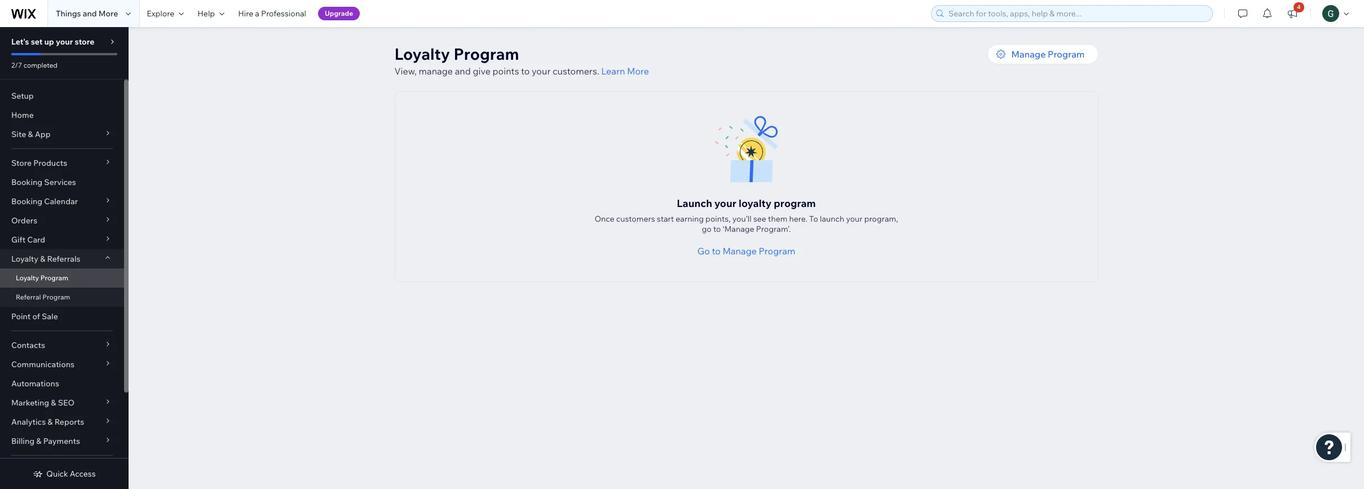 Task type: vqa. For each thing, say whether or not it's contained in the screenshot.
start in the top of the page
yes



Task type: locate. For each thing, give the bounding box(es) containing it.
0 horizontal spatial manage
[[723, 245, 757, 257]]

0 vertical spatial to
[[521, 65, 530, 77]]

hire a professional
[[238, 8, 306, 19]]

site & app button
[[0, 125, 124, 144]]

booking inside dropdown button
[[11, 196, 42, 206]]

to inside button
[[712, 245, 721, 257]]

0 vertical spatial more
[[99, 8, 118, 19]]

home link
[[0, 105, 124, 125]]

earning
[[676, 214, 704, 224]]

program up 'give'
[[454, 44, 519, 64]]

up
[[44, 37, 54, 47]]

2 vertical spatial to
[[712, 245, 721, 257]]

program'.
[[756, 224, 791, 234]]

1 vertical spatial loyalty
[[11, 254, 38, 264]]

automations link
[[0, 374, 124, 393]]

more right the learn
[[627, 65, 649, 77]]

completed
[[24, 61, 57, 69]]

4 button
[[1281, 0, 1305, 27]]

program for manage program
[[1048, 49, 1085, 60]]

points,
[[706, 214, 731, 224]]

learn
[[602, 65, 625, 77]]

booking
[[11, 177, 42, 187], [11, 196, 42, 206]]

go
[[698, 245, 710, 257]]

let's set up your store
[[11, 37, 94, 47]]

you'll
[[733, 214, 752, 224]]

marketing
[[11, 398, 49, 408]]

loyalty up referral
[[16, 274, 39, 282]]

to inside 'launch your loyalty program once customers start earning points, you'll see them here. to launch your program, go to 'manage program'.'
[[714, 224, 721, 234]]

booking inside "link"
[[11, 177, 42, 187]]

'manage
[[723, 224, 755, 234]]

4
[[1298, 3, 1301, 11]]

billing & payments button
[[0, 432, 124, 451]]

billing
[[11, 436, 34, 446]]

loyalty inside loyalty program view, manage and give points to your customers. learn more
[[395, 44, 450, 64]]

& inside dropdown button
[[51, 398, 56, 408]]

more right things
[[99, 8, 118, 19]]

and inside loyalty program view, manage and give points to your customers. learn more
[[455, 65, 471, 77]]

help button
[[191, 0, 231, 27]]

program for referral program
[[42, 293, 70, 301]]

see
[[754, 214, 767, 224]]

program inside button
[[1048, 49, 1085, 60]]

calendar
[[44, 196, 78, 206]]

site
[[11, 129, 26, 139]]

view,
[[395, 65, 417, 77]]

manage inside button
[[723, 245, 757, 257]]

sidebar element
[[0, 27, 129, 489]]

1 booking from the top
[[11, 177, 42, 187]]

1 horizontal spatial more
[[627, 65, 649, 77]]

gift
[[11, 235, 25, 245]]

your inside loyalty program view, manage and give points to your customers. learn more
[[532, 65, 551, 77]]

booking for booking calendar
[[11, 196, 42, 206]]

& for marketing
[[51, 398, 56, 408]]

1 vertical spatial and
[[455, 65, 471, 77]]

referral program link
[[0, 288, 124, 307]]

& for site
[[28, 129, 33, 139]]

point of sale link
[[0, 307, 124, 326]]

0 vertical spatial loyalty
[[395, 44, 450, 64]]

hire a professional link
[[231, 0, 313, 27]]

& inside popup button
[[48, 417, 53, 427]]

customers
[[616, 214, 655, 224]]

loyalty up manage
[[395, 44, 450, 64]]

point of sale
[[11, 311, 58, 322]]

things and more
[[56, 8, 118, 19]]

2 vertical spatial loyalty
[[16, 274, 39, 282]]

and left 'give'
[[455, 65, 471, 77]]

and
[[83, 8, 97, 19], [455, 65, 471, 77]]

& left "reports"
[[48, 417, 53, 427]]

your inside the sidebar element
[[56, 37, 73, 47]]

1 vertical spatial booking
[[11, 196, 42, 206]]

0 horizontal spatial more
[[99, 8, 118, 19]]

1 horizontal spatial and
[[455, 65, 471, 77]]

communications button
[[0, 355, 124, 374]]

communications
[[11, 359, 75, 370]]

and right things
[[83, 8, 97, 19]]

loyalty
[[395, 44, 450, 64], [11, 254, 38, 264], [16, 274, 39, 282]]

& up the loyalty program
[[40, 254, 45, 264]]

program for loyalty program
[[41, 274, 68, 282]]

your left customers.
[[532, 65, 551, 77]]

card
[[27, 235, 45, 245]]

quick access
[[46, 469, 96, 479]]

booking up orders
[[11, 196, 42, 206]]

booking services link
[[0, 173, 124, 192]]

loyalty down gift card at the left of the page
[[11, 254, 38, 264]]

services
[[44, 177, 76, 187]]

quick access button
[[33, 469, 96, 479]]

program down search for tools, apps, help & more... field on the top of the page
[[1048, 49, 1085, 60]]

site & app
[[11, 129, 51, 139]]

loyalty for loyalty program view, manage and give points to your customers. learn more
[[395, 44, 450, 64]]

program inside button
[[759, 245, 796, 257]]

start
[[657, 214, 674, 224]]

to inside loyalty program view, manage and give points to your customers. learn more
[[521, 65, 530, 77]]

&
[[28, 129, 33, 139], [40, 254, 45, 264], [51, 398, 56, 408], [48, 417, 53, 427], [36, 436, 41, 446]]

point
[[11, 311, 31, 322]]

analytics
[[11, 417, 46, 427]]

program down 'program'.'
[[759, 245, 796, 257]]

contacts
[[11, 340, 45, 350]]

loyalty program link
[[0, 269, 124, 288]]

0 vertical spatial and
[[83, 8, 97, 19]]

set
[[31, 37, 43, 47]]

1 horizontal spatial manage
[[1012, 49, 1046, 60]]

your
[[56, 37, 73, 47], [532, 65, 551, 77], [715, 197, 737, 210], [846, 214, 863, 224]]

manage
[[419, 65, 453, 77]]

your right launch
[[846, 214, 863, 224]]

& right site
[[28, 129, 33, 139]]

& for loyalty
[[40, 254, 45, 264]]

1 vertical spatial to
[[714, 224, 721, 234]]

loyalty inside dropdown button
[[11, 254, 38, 264]]

& inside "dropdown button"
[[36, 436, 41, 446]]

0 vertical spatial booking
[[11, 177, 42, 187]]

things
[[56, 8, 81, 19]]

booking down store
[[11, 177, 42, 187]]

& left seo
[[51, 398, 56, 408]]

0 vertical spatial manage
[[1012, 49, 1046, 60]]

manage
[[1012, 49, 1046, 60], [723, 245, 757, 257]]

program
[[454, 44, 519, 64], [1048, 49, 1085, 60], [759, 245, 796, 257], [41, 274, 68, 282], [42, 293, 70, 301]]

& right billing on the left bottom
[[36, 436, 41, 446]]

1 vertical spatial more
[[627, 65, 649, 77]]

program down loyalty & referrals dropdown button
[[41, 274, 68, 282]]

more
[[99, 8, 118, 19], [627, 65, 649, 77]]

to
[[521, 65, 530, 77], [714, 224, 721, 234], [712, 245, 721, 257]]

program inside loyalty program view, manage and give points to your customers. learn more
[[454, 44, 519, 64]]

referral program
[[16, 293, 70, 301]]

learn more link
[[602, 64, 649, 78]]

program down loyalty program link
[[42, 293, 70, 301]]

1 vertical spatial manage
[[723, 245, 757, 257]]

2 booking from the top
[[11, 196, 42, 206]]

Search for tools, apps, help & more... field
[[946, 6, 1210, 21]]

your right up
[[56, 37, 73, 47]]



Task type: describe. For each thing, give the bounding box(es) containing it.
orders button
[[0, 211, 124, 230]]

customers.
[[553, 65, 600, 77]]

go
[[702, 224, 712, 234]]

a
[[255, 8, 260, 19]]

upgrade
[[325, 9, 353, 17]]

booking services
[[11, 177, 76, 187]]

& for billing
[[36, 436, 41, 446]]

app
[[35, 129, 51, 139]]

2/7 completed
[[11, 61, 57, 69]]

go to manage program
[[698, 245, 796, 257]]

referral
[[16, 293, 41, 301]]

help
[[198, 8, 215, 19]]

sale
[[42, 311, 58, 322]]

gift card button
[[0, 230, 124, 249]]

launch
[[677, 197, 713, 210]]

to
[[810, 214, 819, 224]]

store
[[75, 37, 94, 47]]

of
[[32, 311, 40, 322]]

loyalty & referrals
[[11, 254, 80, 264]]

booking calendar button
[[0, 192, 124, 211]]

manage program button
[[988, 44, 1099, 64]]

setup link
[[0, 86, 124, 105]]

products
[[33, 158, 67, 168]]

store products
[[11, 158, 67, 168]]

access
[[70, 469, 96, 479]]

loyalty for loyalty program
[[16, 274, 39, 282]]

home
[[11, 110, 34, 120]]

let's
[[11, 37, 29, 47]]

booking calendar
[[11, 196, 78, 206]]

launch your loyalty program once customers start earning points, you'll see them here. to launch your program, go to 'manage program'.
[[595, 197, 898, 234]]

booking for booking services
[[11, 177, 42, 187]]

seo
[[58, 398, 75, 408]]

loyalty & referrals button
[[0, 249, 124, 269]]

manage inside button
[[1012, 49, 1046, 60]]

loyalty for loyalty & referrals
[[11, 254, 38, 264]]

explore
[[147, 8, 174, 19]]

loyalty program view, manage and give points to your customers. learn more
[[395, 44, 649, 77]]

loyalty
[[739, 197, 772, 210]]

marketing & seo
[[11, 398, 75, 408]]

manage program
[[1012, 49, 1085, 60]]

here.
[[790, 214, 808, 224]]

2/7
[[11, 61, 22, 69]]

analytics & reports
[[11, 417, 84, 427]]

orders
[[11, 216, 37, 226]]

program for loyalty program view, manage and give points to your customers. learn more
[[454, 44, 519, 64]]

0 horizontal spatial and
[[83, 8, 97, 19]]

reports
[[55, 417, 84, 427]]

payments
[[43, 436, 80, 446]]

your up points,
[[715, 197, 737, 210]]

upgrade button
[[318, 7, 360, 20]]

loyalty program
[[16, 274, 68, 282]]

analytics & reports button
[[0, 412, 124, 432]]

& for analytics
[[48, 417, 53, 427]]

hire
[[238, 8, 253, 19]]

referrals
[[47, 254, 80, 264]]

more inside loyalty program view, manage and give points to your customers. learn more
[[627, 65, 649, 77]]

store products button
[[0, 153, 124, 173]]

quick
[[46, 469, 68, 479]]

billing & payments
[[11, 436, 80, 446]]

once
[[595, 214, 615, 224]]

points
[[493, 65, 519, 77]]

launch
[[820, 214, 845, 224]]

them
[[768, 214, 788, 224]]

gift card
[[11, 235, 45, 245]]

setup
[[11, 91, 34, 101]]

marketing & seo button
[[0, 393, 124, 412]]

store
[[11, 158, 32, 168]]

professional
[[261, 8, 306, 19]]

program,
[[865, 214, 898, 224]]

automations
[[11, 379, 59, 389]]

give
[[473, 65, 491, 77]]

program
[[774, 197, 816, 210]]



